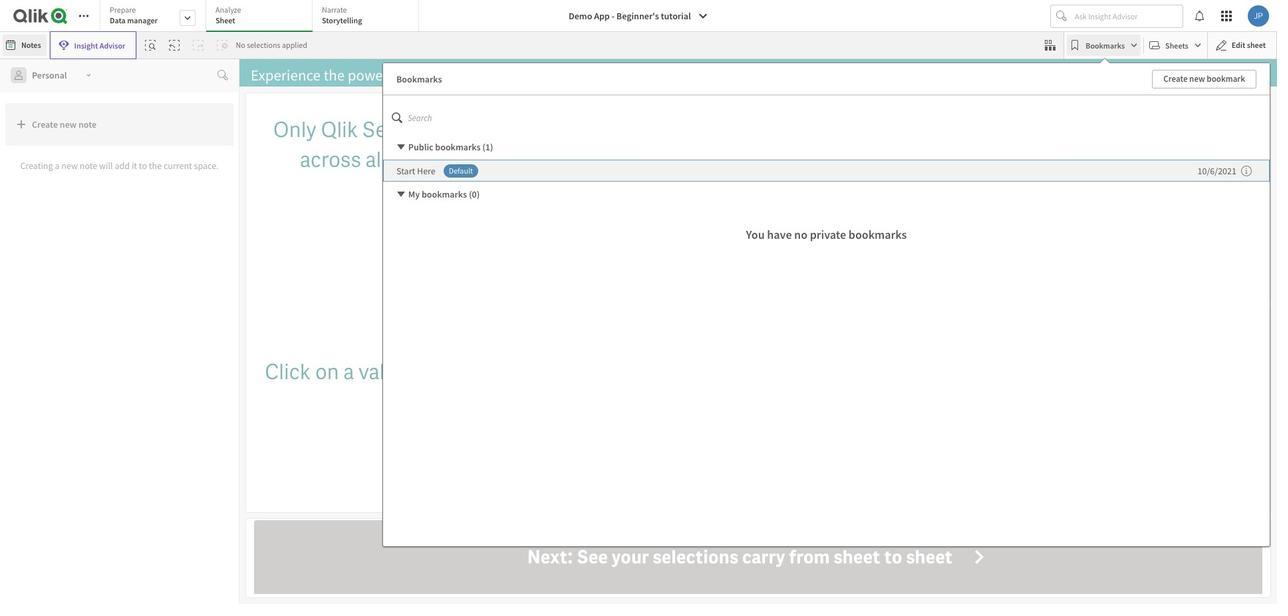 Task type: locate. For each thing, give the bounding box(es) containing it.
sales
[[854, 100, 881, 114]]

bookmarks inside button
[[1086, 40, 1125, 50]]

narrate
[[322, 5, 347, 15]]

2 collapse image from the top
[[396, 189, 406, 200]]

1 horizontal spatial selections
[[653, 545, 739, 569]]

1 horizontal spatial a
[[343, 358, 354, 386]]

sales per region application
[[1105, 305, 1271, 513]]

edit sheet
[[1232, 40, 1266, 50]]

changes
[[524, 387, 602, 415]]

1 horizontal spatial to
[[884, 545, 902, 569]]

1 vertical spatial and
[[665, 358, 700, 386]]

selections tool image
[[1045, 40, 1056, 51]]

your up my
[[391, 146, 432, 174]]

0 horizontal spatial selections
[[247, 40, 280, 50]]

can
[[621, 146, 654, 174]]

0 horizontal spatial your
[[391, 146, 432, 174]]

arrow right image
[[971, 548, 989, 566]]

note up creating a new note will add it to the current space.
[[79, 118, 97, 130]]

1 vertical spatial new
[[60, 118, 77, 130]]

bookmarks down ask insight advisor text box
[[1086, 40, 1125, 50]]

create inside button
[[1164, 73, 1188, 84]]

0 horizontal spatial and
[[620, 116, 655, 144]]

spain optional. 4 of 7 row
[[762, 311, 834, 330]]

tab list
[[100, 0, 424, 33]]

all
[[366, 146, 386, 174]]

demo
[[569, 10, 592, 22]]

1 vertical spatial the
[[444, 387, 474, 415]]

search notes image
[[218, 70, 228, 80]]

0 horizontal spatial you
[[461, 116, 495, 144]]

0 vertical spatial a
[[55, 160, 60, 171]]

search results filter region
[[762, 253, 834, 349], [762, 381, 834, 604]]

to inside button
[[884, 545, 902, 569]]

collapse image
[[396, 142, 406, 152], [396, 189, 406, 200]]

0 horizontal spatial to
[[139, 160, 147, 171]]

application
[[0, 0, 1277, 604], [245, 92, 756, 513]]

your right the see
[[612, 545, 649, 569]]

bookmarks
[[435, 141, 481, 153], [422, 188, 467, 200], [849, 227, 907, 242]]

your
[[391, 146, 432, 174], [612, 545, 649, 569]]

1 vertical spatial you
[[583, 146, 616, 174]]

collapse image left my
[[396, 189, 406, 200]]

freely
[[499, 116, 550, 144]]

sales over time
[[854, 100, 932, 114]]

0 vertical spatial and
[[620, 116, 655, 144]]

it
[[132, 160, 137, 171]]

2020 optional. 4 of 5 row
[[762, 183, 841, 202]]

1 horizontal spatial your
[[612, 545, 649, 569]]

tutorial
[[661, 10, 691, 22]]

1 horizontal spatial you
[[583, 146, 616, 174]]

a right creating
[[55, 160, 60, 171]]

new inside button
[[1190, 73, 1205, 84]]

2019 optional. 3 of 5 row
[[762, 164, 841, 183]]

new inside "button"
[[60, 118, 77, 130]]

carry
[[742, 545, 785, 569]]

0 vertical spatial create
[[1164, 73, 1188, 84]]

0 vertical spatial you
[[461, 116, 495, 144]]

sheets
[[1166, 40, 1189, 50]]

your inside 'only qlik sense lets you freely search and explore across all your data...as fast as you can click'
[[391, 146, 432, 174]]

selections
[[247, 40, 280, 50], [653, 545, 739, 569]]

you
[[461, 116, 495, 144], [583, 146, 616, 174]]

0 horizontal spatial a
[[55, 160, 60, 171]]

note left will
[[80, 160, 97, 171]]

no
[[236, 40, 245, 50]]

0 horizontal spatial bookmarks
[[397, 73, 442, 85]]

search
[[555, 116, 616, 144]]

create
[[1164, 73, 1188, 84], [32, 118, 58, 130]]

and up can on the top of page
[[620, 116, 655, 144]]

0 vertical spatial to
[[139, 160, 147, 171]]

you up data...as
[[461, 116, 495, 144]]

0 vertical spatial your
[[391, 146, 432, 174]]

app
[[594, 10, 610, 22]]

2 search results filter region from the top
[[762, 381, 834, 604]]

bookmarks right "private"
[[849, 227, 907, 242]]

new for note
[[60, 118, 77, 130]]

new
[[1190, 73, 1205, 84], [60, 118, 77, 130], [61, 160, 78, 171]]

0 vertical spatial search results filter region
[[762, 253, 834, 349]]

new right creating
[[61, 160, 78, 171]]

to for it
[[139, 160, 147, 171]]

sheet right edit
[[1247, 40, 1266, 50]]

0 horizontal spatial create
[[32, 118, 58, 130]]

1 horizontal spatial create
[[1164, 73, 1188, 84]]

bookmarks up lets
[[397, 73, 442, 85]]

1 vertical spatial note
[[80, 160, 97, 171]]

creating a new note will add it to the current space.
[[20, 160, 219, 171]]

0 vertical spatial note
[[79, 118, 97, 130]]

default
[[449, 165, 473, 175]]

insight
[[74, 40, 98, 50]]

start here
[[397, 165, 436, 177]]

1 collapse image from the top
[[396, 142, 406, 152]]

no selections applied
[[236, 40, 307, 50]]

1 vertical spatial search results filter region
[[762, 381, 834, 604]]

demo app - beginner's tutorial
[[569, 10, 691, 22]]

note inside "button"
[[79, 118, 97, 130]]

sheet right from
[[834, 545, 880, 569]]

0 vertical spatial collapse image
[[396, 142, 406, 152]]

sheet
[[1247, 40, 1266, 50], [834, 545, 880, 569], [906, 545, 953, 569]]

narrate storytelling
[[322, 5, 362, 25]]

create up creating
[[32, 118, 58, 130]]

1 horizontal spatial and
[[665, 358, 700, 386]]

the down one
[[444, 387, 474, 415]]

0 vertical spatial selections
[[247, 40, 280, 50]]

click
[[265, 358, 311, 386]]

bookmarks for my bookmarks
[[422, 188, 467, 200]]

1 horizontal spatial bookmarks
[[1086, 40, 1125, 50]]

new left bookmark
[[1190, 73, 1205, 84]]

1 vertical spatial create
[[32, 118, 58, 130]]

2017 optional. 1 of 5 row
[[762, 125, 841, 144]]

nordic optional. 3 of 7 row
[[762, 291, 834, 311]]

0 vertical spatial bookmarks
[[435, 141, 481, 153]]

0 vertical spatial bookmarks
[[1086, 40, 1125, 50]]

bookmarks down default
[[422, 188, 467, 200]]

sales over time application
[[847, 92, 1271, 300]]

collapse image left the public
[[396, 142, 406, 152]]

over
[[883, 100, 906, 114]]

here
[[417, 165, 436, 177]]

1 vertical spatial collapse image
[[396, 189, 406, 200]]

brenda gibson optional. 2 of 19 row
[[762, 400, 834, 419]]

bookmarks up default
[[435, 141, 481, 153]]

advisor
[[100, 40, 125, 50]]

public
[[408, 141, 433, 153]]

my
[[408, 188, 420, 200]]

the right it
[[149, 160, 162, 171]]

sheet left arrow right icon
[[906, 545, 953, 569]]

lets
[[423, 116, 457, 144]]

bookmarks button
[[1067, 35, 1141, 56]]

manager
[[127, 15, 158, 25]]

new down personal button
[[60, 118, 77, 130]]

1 vertical spatial to
[[884, 545, 902, 569]]

carolyn halmon optional. 3 of 19 row
[[762, 419, 834, 438]]

one
[[457, 358, 492, 386]]

2020
[[805, 187, 824, 198]]

1 horizontal spatial the
[[444, 387, 474, 415]]

create new bookmark button
[[1152, 70, 1257, 88]]

and
[[620, 116, 655, 144], [665, 358, 700, 386]]

next: see your selections carry from sheet to sheet button
[[254, 520, 1263, 594]]

1 vertical spatial your
[[612, 545, 649, 569]]

1 vertical spatial selections
[[653, 545, 739, 569]]

and left see
[[665, 358, 700, 386]]

space.
[[194, 160, 219, 171]]

sense
[[362, 116, 419, 144]]

to
[[139, 160, 147, 171], [884, 545, 902, 569]]

personal
[[32, 69, 67, 81]]

0 vertical spatial new
[[1190, 73, 1205, 84]]

create inside "button"
[[32, 118, 58, 130]]

view details image
[[1241, 163, 1252, 179]]

region
[[782, 231, 809, 242]]

1 vertical spatial a
[[343, 358, 354, 386]]

james peterson image
[[1248, 5, 1269, 27]]

10/6/2021
[[1198, 165, 1237, 177]]

step back image
[[169, 40, 180, 51]]

a right on
[[343, 358, 354, 386]]

the
[[149, 160, 162, 171], [444, 387, 474, 415]]

you right as
[[583, 146, 616, 174]]

1 vertical spatial bookmarks
[[422, 188, 467, 200]]

boxes
[[606, 358, 661, 386]]

click
[[658, 146, 701, 174]]

0 horizontal spatial the
[[149, 160, 162, 171]]

across
[[300, 146, 361, 174]]

create down the sheets "button"
[[1164, 73, 1188, 84]]



Task type: vqa. For each thing, say whether or not it's contained in the screenshot.
Micheal Williams
no



Task type: describe. For each thing, give the bounding box(es) containing it.
collapse image for my
[[396, 189, 406, 200]]

john davis optional. 6 of 19 row
[[762, 477, 834, 496]]

and inside click on a value(s) in one of these list boxes and see how the data changes
[[665, 358, 700, 386]]

bookmarks for public bookmarks
[[435, 141, 481, 153]]

sheets button
[[1147, 35, 1205, 56]]

how
[[399, 387, 440, 415]]

2 horizontal spatial sheet
[[1247, 40, 1266, 50]]

-
[[612, 10, 615, 22]]

see
[[705, 358, 736, 386]]

2018 optional. 2 of 5 row
[[762, 144, 841, 164]]

collapse image for public
[[396, 142, 406, 152]]

sheet
[[216, 15, 235, 25]]

see
[[577, 545, 608, 569]]

a inside click on a value(s) in one of these list boxes and see how the data changes
[[343, 358, 354, 386]]

edit sheet button
[[1207, 31, 1277, 59]]

2 vertical spatial bookmarks
[[849, 227, 907, 242]]

click on a value(s) in one of these list boxes and see how the data changes
[[265, 358, 736, 415]]

Ask Insight Advisor text field
[[1072, 5, 1183, 27]]

fast
[[518, 146, 553, 174]]

Search text field
[[408, 105, 1267, 130]]

you have no private bookmarks
[[746, 227, 907, 242]]

create for create new note
[[32, 118, 58, 130]]

uk optional. 5 of 7 row
[[762, 330, 834, 349]]

data
[[479, 387, 519, 415]]

applied
[[282, 40, 307, 50]]

japan optional. 2 of 7 row
[[762, 272, 834, 291]]

1 horizontal spatial sheet
[[906, 545, 953, 569]]

next sheet: product details image
[[1250, 70, 1261, 81]]

insight advisor
[[74, 40, 125, 50]]

to for sheet
[[884, 545, 902, 569]]

germany optional. 1 of 7 row
[[762, 253, 834, 272]]

create new note
[[32, 118, 97, 130]]

start
[[397, 165, 415, 177]]

next: see your selections carry from sheet to sheet application
[[245, 518, 1271, 598]]

creating
[[20, 160, 53, 171]]

0 vertical spatial the
[[149, 160, 162, 171]]

david laychak optional. 4 of 19 row
[[762, 438, 834, 458]]

sales by product line application
[[847, 305, 1099, 513]]

time
[[908, 100, 932, 114]]

amanda honda optional. 1 of 19 row
[[762, 381, 834, 400]]

add
[[115, 160, 130, 171]]

1 vertical spatial bookmarks
[[397, 73, 442, 85]]

beginner's
[[617, 10, 659, 22]]

the inside click on a value(s) in one of these list boxes and see how the data changes
[[444, 387, 474, 415]]

notes button
[[3, 35, 46, 56]]

next: see your selections carry from sheet to sheet
[[528, 545, 953, 569]]

analyze
[[216, 5, 241, 15]]

storytelling
[[322, 15, 362, 25]]

john greg optional. 7 of 19 row
[[762, 496, 834, 516]]

private
[[810, 227, 846, 242]]

only qlik sense lets you freely search and explore across all your data...as fast as you can click
[[273, 116, 728, 174]]

2018
[[805, 148, 824, 159]]

2 vertical spatial new
[[61, 160, 78, 171]]

next:
[[528, 545, 573, 569]]

you
[[746, 227, 765, 242]]

create for create new bookmark
[[1164, 73, 1188, 84]]

analyze sheet
[[216, 5, 241, 25]]

qlik
[[321, 116, 358, 144]]

explore
[[660, 116, 728, 144]]

selections inside next: see your selections carry from sheet to sheet button
[[653, 545, 739, 569]]

list
[[574, 358, 602, 386]]

dennis johnson optional. 5 of 19 row
[[762, 458, 834, 477]]

tab list containing prepare
[[100, 0, 424, 33]]

current
[[164, 160, 192, 171]]

have
[[767, 227, 792, 242]]

demo app - beginner's tutorial button
[[561, 5, 716, 27]]

my bookmarks (0)
[[408, 188, 480, 200]]

from
[[789, 545, 830, 569]]

notes
[[21, 40, 41, 50]]

will
[[99, 160, 113, 171]]

bookmark
[[1207, 73, 1245, 84]]

data...as
[[437, 146, 514, 174]]

(1)
[[483, 141, 493, 153]]

prepare
[[110, 5, 136, 15]]

2019
[[805, 168, 824, 178]]

and inside 'only qlik sense lets you freely search and explore across all your data...as fast as you can click'
[[620, 116, 655, 144]]

value(s)
[[358, 358, 431, 386]]

1 search results filter region from the top
[[762, 253, 834, 349]]

create new note button
[[5, 103, 234, 146]]

insight advisor button
[[50, 31, 137, 59]]

smart search image
[[145, 40, 156, 51]]

public bookmarks (1)
[[408, 141, 493, 153]]

new for bookmark
[[1190, 73, 1205, 84]]

only
[[273, 116, 317, 144]]

personal button
[[5, 65, 99, 86]]

(0)
[[469, 188, 480, 200]]

data
[[110, 15, 126, 25]]

these
[[519, 358, 570, 386]]

your inside next: see your selections carry from sheet to sheet button
[[612, 545, 649, 569]]

prepare data manager
[[110, 5, 158, 25]]

on
[[315, 358, 339, 386]]

edit
[[1232, 40, 1246, 50]]

of
[[496, 358, 514, 386]]

0 horizontal spatial sheet
[[834, 545, 880, 569]]

create new bookmark
[[1164, 73, 1245, 84]]

as
[[557, 146, 578, 174]]

in
[[436, 358, 453, 386]]



